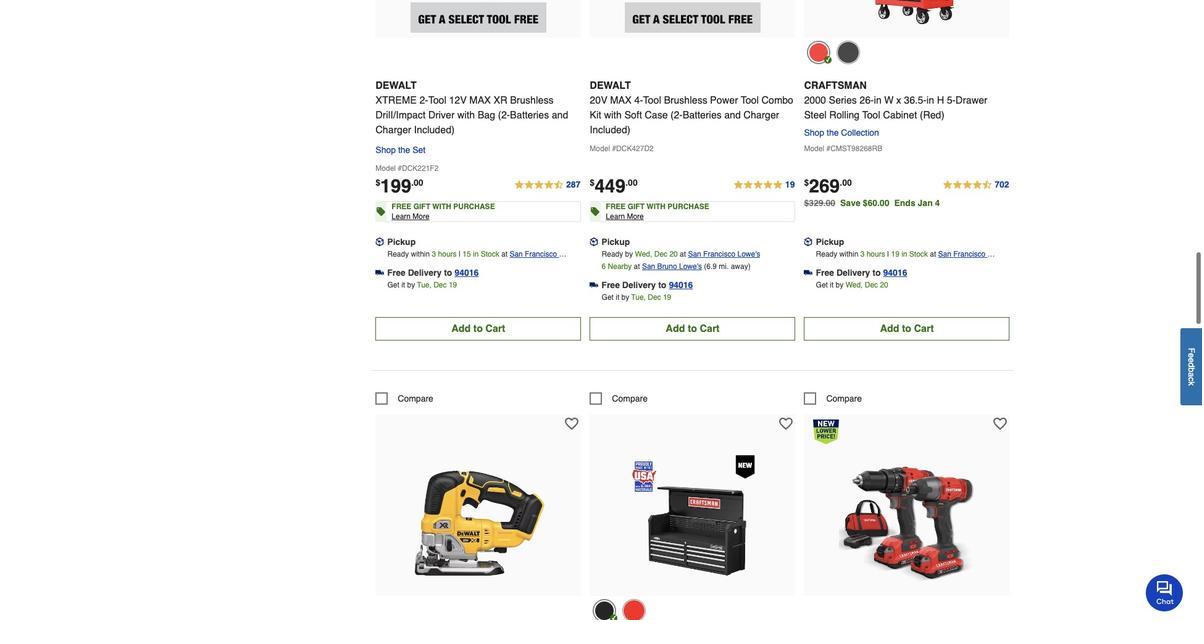 Task type: locate. For each thing, give the bounding box(es) containing it.
1 horizontal spatial with
[[647, 202, 666, 211]]

add to cart
[[451, 323, 505, 334], [666, 323, 720, 334], [880, 323, 934, 334]]

gift for 449
[[628, 202, 645, 211]]

1 horizontal spatial max
[[610, 95, 632, 106]]

269
[[809, 175, 840, 197]]

free down 6
[[602, 280, 620, 290]]

1 purchase from the left
[[453, 202, 495, 211]]

3 compare from the left
[[826, 394, 862, 403]]

| up get it by wed, dec 20 on the right top of the page
[[887, 250, 889, 258]]

1 included) from the left
[[414, 124, 455, 136]]

1 max from the left
[[469, 95, 491, 106]]

3 ready from the left
[[816, 250, 837, 258]]

charger inside the dewalt 20v max 4-tool brushless power tool combo kit with soft case (2-batteries and charger included)
[[744, 110, 779, 121]]

free gift with purchase learn more up 15
[[392, 202, 495, 221]]

2 tag filled image from the left
[[591, 203, 600, 220]]

2 within from the left
[[839, 250, 858, 258]]

94016 button down san bruno lowe's button
[[669, 279, 693, 291]]

1 (2- from the left
[[498, 110, 510, 121]]

by for get it by wed, dec 20's truck filled image
[[836, 281, 844, 289]]

heart outline image
[[779, 417, 793, 431], [994, 417, 1007, 431]]

2 included) from the left
[[590, 124, 630, 136]]

add for third add to cart button from the right
[[451, 323, 471, 334]]

0 vertical spatial truck filled image
[[804, 268, 813, 277]]

with inside dewalt xtreme 2-tool 12v max xr brushless drili/impact driver with bag (2-batteries and charger included)
[[457, 110, 475, 121]]

in left w
[[874, 95, 882, 106]]

pickup up the nearby
[[602, 237, 630, 247]]

dewalt up xtreme
[[376, 80, 417, 91]]

purchase
[[453, 202, 495, 211], [668, 202, 709, 211]]

power
[[710, 95, 738, 106]]

shop for 2000 series 26-in w x 36.5-in h 5-drawer steel rolling tool cabinet (red)
[[804, 128, 824, 137]]

94016 button
[[455, 266, 479, 279], [883, 266, 907, 279], [669, 279, 693, 291]]

soft
[[624, 110, 642, 121]]

94016 down san bruno lowe's button
[[669, 280, 693, 290]]

tool
[[428, 95, 446, 106], [643, 95, 661, 106], [741, 95, 759, 106], [862, 110, 880, 121]]

0 horizontal spatial delivery
[[408, 268, 442, 278]]

and inside dewalt xtreme 2-tool 12v max xr brushless drili/impact driver with bag (2-batteries and charger included)
[[552, 110, 568, 121]]

tue,
[[417, 281, 431, 289], [631, 293, 646, 302]]

$60.00
[[863, 198, 889, 208]]

1 horizontal spatial compare
[[612, 394, 648, 403]]

wed, up san bruno lowe's button
[[635, 250, 652, 258]]

0 horizontal spatial free
[[392, 202, 411, 211]]

wed,
[[635, 250, 652, 258], [846, 281, 863, 289]]

1 horizontal spatial cart
[[700, 323, 720, 334]]

dec
[[654, 250, 667, 258], [434, 281, 447, 289], [865, 281, 878, 289], [648, 293, 661, 302]]

pickup image down 449
[[590, 238, 598, 246]]

brushless up case at the right top of the page
[[664, 95, 707, 106]]

2 .00 from the left
[[626, 178, 638, 187]]

compare inside 1002689914 element
[[826, 394, 862, 403]]

20 inside ready by wed, dec 20 at san francisco lowe's 6 nearby at san bruno lowe's (6.9 mi. away)
[[670, 250, 678, 258]]

1 more from the left
[[413, 212, 430, 221]]

2 horizontal spatial .00
[[840, 178, 852, 187]]

(6.9
[[704, 262, 717, 271]]

2 horizontal spatial get
[[816, 281, 828, 289]]

94016 for 19
[[883, 268, 907, 278]]

4.5 stars image
[[514, 178, 581, 192], [942, 178, 1010, 192]]

0 horizontal spatial within
[[411, 250, 430, 258]]

287 button
[[514, 178, 581, 192]]

0 horizontal spatial max
[[469, 95, 491, 106]]

with down 12v
[[457, 110, 475, 121]]

19 inside 5 stars image
[[785, 179, 795, 189]]

1 horizontal spatial get
[[602, 293, 614, 302]]

1 horizontal spatial 94016 button
[[669, 279, 693, 291]]

3 left 15
[[432, 250, 436, 258]]

3 $ from the left
[[804, 178, 809, 187]]

94016
[[455, 268, 479, 278], [883, 268, 907, 278], [669, 280, 693, 290]]

0 horizontal spatial brushless
[[510, 95, 553, 106]]

$ inside $ 269 .00
[[804, 178, 809, 187]]

1 cart from the left
[[486, 323, 505, 334]]

was price $329.00 element
[[804, 195, 840, 208]]

0 horizontal spatial $
[[376, 178, 380, 187]]

delivery for ready within 3 hours | 19 in stock at san francisco lowe's
[[837, 268, 870, 278]]

1 with from the left
[[432, 202, 451, 211]]

1 and from the left
[[552, 110, 568, 121]]

purchase up 15
[[453, 202, 495, 211]]

model down the shop the collection
[[804, 144, 824, 153]]

1 horizontal spatial shop
[[804, 128, 824, 137]]

jan
[[918, 198, 933, 208]]

dec for the middle 94016 button
[[648, 293, 661, 302]]

by
[[625, 250, 633, 258], [407, 281, 415, 289], [836, 281, 844, 289], [621, 293, 629, 302]]

0 horizontal spatial heart outline image
[[779, 417, 793, 431]]

shop the collection link
[[804, 128, 884, 137]]

6
[[602, 262, 606, 271]]

.00 for 449
[[626, 178, 638, 187]]

at down 4
[[930, 250, 936, 258]]

more for 449
[[627, 212, 644, 221]]

learn
[[392, 212, 411, 221], [606, 212, 625, 221]]

add to cart for 2nd add to cart button
[[666, 323, 720, 334]]

get it by tue, dec 19
[[387, 281, 457, 289], [602, 293, 671, 302]]

1 francisco from the left
[[525, 250, 557, 258]]

.00 inside $ 269 .00
[[840, 178, 852, 187]]

2 horizontal spatial ready
[[816, 250, 837, 258]]

more
[[413, 212, 430, 221], [627, 212, 644, 221]]

compare for 5002904167 element
[[612, 394, 648, 403]]

$
[[376, 178, 380, 187], [590, 178, 595, 187], [804, 178, 809, 187]]

2 horizontal spatial pickup image
[[804, 238, 813, 246]]

2 | from the left
[[887, 250, 889, 258]]

tool inside craftsman 2000 series 26-in w x 36.5-in h 5-drawer steel rolling tool cabinet (red)
[[862, 110, 880, 121]]

stock right 15
[[481, 250, 499, 258]]

2 horizontal spatial $
[[804, 178, 809, 187]]

0 horizontal spatial dewalt
[[376, 80, 417, 91]]

add for 2nd add to cart button
[[666, 323, 685, 334]]

stock inside ready within 3 hours | 15 in stock at san francisco lowe's
[[481, 250, 499, 258]]

lowe's
[[737, 250, 760, 258], [510, 262, 532, 271], [679, 262, 702, 271], [938, 262, 961, 271]]

1 horizontal spatial |
[[887, 250, 889, 258]]

0 horizontal spatial black image
[[593, 600, 616, 621]]

dewalt for 20v
[[590, 80, 631, 91]]

hours
[[438, 250, 457, 258], [867, 250, 885, 258]]

0 horizontal spatial batteries
[[510, 110, 549, 121]]

case
[[645, 110, 668, 121]]

1 3 from the left
[[432, 250, 436, 258]]

tool up driver
[[428, 95, 446, 106]]

# up $ 199 .00
[[398, 164, 402, 173]]

max inside the dewalt 20v max 4-tool brushless power tool combo kit with soft case (2-batteries and charger included)
[[610, 95, 632, 106]]

by for truck filled icon
[[407, 281, 415, 289]]

2 purchase from the left
[[668, 202, 709, 211]]

2 francisco from the left
[[703, 250, 735, 258]]

san francisco lowe's button
[[510, 248, 581, 271], [688, 248, 760, 260], [938, 248, 1010, 271]]

0 horizontal spatial cart
[[486, 323, 505, 334]]

with up ready by wed, dec 20 at san francisco lowe's 6 nearby at san bruno lowe's (6.9 mi. away)
[[647, 202, 666, 211]]

0 vertical spatial shop
[[804, 128, 824, 137]]

199
[[380, 175, 411, 197]]

0 horizontal spatial pickup image
[[376, 238, 384, 246]]

3 cart from the left
[[914, 323, 934, 334]]

stock
[[481, 250, 499, 258], [909, 250, 928, 258]]

1 horizontal spatial $
[[590, 178, 595, 187]]

| inside ready within 3 hours | 15 in stock at san francisco lowe's
[[459, 250, 461, 258]]

0 horizontal spatial 4.5 stars image
[[514, 178, 581, 192]]

within
[[411, 250, 430, 258], [839, 250, 858, 258]]

4.5 stars image containing 287
[[514, 178, 581, 192]]

1 horizontal spatial brushless
[[664, 95, 707, 106]]

1 horizontal spatial and
[[724, 110, 741, 121]]

to
[[444, 268, 452, 278], [873, 268, 881, 278], [658, 280, 666, 290], [473, 323, 483, 334], [688, 323, 697, 334], [902, 323, 911, 334]]

get it by tue, dec 19 for at
[[602, 293, 671, 302]]

|
[[459, 250, 461, 258], [887, 250, 889, 258]]

4.5 stars image containing 702
[[942, 178, 1010, 192]]

| left 15
[[459, 250, 461, 258]]

get
[[387, 281, 399, 289], [816, 281, 828, 289], [602, 293, 614, 302]]

2 brushless from the left
[[664, 95, 707, 106]]

dewalt inside the dewalt 20v max 4-tool brushless power tool combo kit with soft case (2-batteries and charger included)
[[590, 80, 631, 91]]

dewalt up '20v'
[[590, 80, 631, 91]]

free delivery to 94016 down 15
[[387, 268, 479, 278]]

19
[[785, 179, 795, 189], [891, 250, 899, 258], [449, 281, 457, 289], [663, 293, 671, 302]]

kit
[[590, 110, 601, 121]]

0 horizontal spatial .00
[[411, 178, 423, 187]]

x
[[896, 95, 901, 106]]

free down $ 199 .00
[[392, 202, 411, 211]]

2 horizontal spatial cart
[[914, 323, 934, 334]]

batteries down power
[[683, 110, 722, 121]]

94016 button down 15
[[455, 266, 479, 279]]

francisco inside ready within 3 hours | 15 in stock at san francisco lowe's
[[525, 250, 557, 258]]

san inside ready within 3 hours | 15 in stock at san francisco lowe's
[[510, 250, 523, 258]]

in
[[874, 95, 882, 106], [927, 95, 934, 106], [473, 250, 479, 258], [902, 250, 907, 258]]

| inside ready within 3 hours | 19 in stock at san francisco lowe's
[[887, 250, 889, 258]]

94016 down 15
[[455, 268, 479, 278]]

included)
[[414, 124, 455, 136], [590, 124, 630, 136]]

dec inside ready by wed, dec 20 at san francisco lowe's 6 nearby at san bruno lowe's (6.9 mi. away)
[[654, 250, 667, 258]]

3 up get it by wed, dec 20 on the right top of the page
[[860, 250, 865, 258]]

charger down combo
[[744, 110, 779, 121]]

0 vertical spatial wed,
[[635, 250, 652, 258]]

2 (2- from the left
[[671, 110, 683, 121]]

3 .00 from the left
[[840, 178, 852, 187]]

0 horizontal spatial red image
[[623, 600, 646, 621]]

2 $ from the left
[[590, 178, 595, 187]]

1 horizontal spatial pickup
[[602, 237, 630, 247]]

shop up model # dck221f2
[[376, 145, 396, 155]]

1 ready from the left
[[387, 250, 409, 258]]

1 horizontal spatial 94016
[[669, 280, 693, 290]]

.00 inside $ 449 .00
[[626, 178, 638, 187]]

0 horizontal spatial learn
[[392, 212, 411, 221]]

(2- down xr
[[498, 110, 510, 121]]

red image
[[807, 40, 831, 64], [623, 600, 646, 621]]

1 tag filled image from the left
[[377, 203, 385, 220]]

the
[[827, 128, 839, 137], [398, 145, 410, 155]]

3 san francisco lowe's button from the left
[[938, 248, 1010, 271]]

1 horizontal spatial heart outline image
[[994, 417, 1007, 431]]

add to cart button
[[376, 317, 581, 341], [590, 317, 795, 341], [804, 317, 1010, 341]]

dewalt for xtreme
[[376, 80, 417, 91]]

0 horizontal spatial (2-
[[498, 110, 510, 121]]

0 horizontal spatial add to cart button
[[376, 317, 581, 341]]

ready inside ready within 3 hours | 15 in stock at san francisco lowe's
[[387, 250, 409, 258]]

1 gift from the left
[[413, 202, 430, 211]]

1 horizontal spatial within
[[839, 250, 858, 258]]

san bruno lowe's button
[[642, 260, 702, 273]]

1 $ from the left
[[376, 178, 380, 187]]

hours for 15
[[438, 250, 457, 258]]

chat invite button image
[[1146, 574, 1184, 612]]

san inside ready within 3 hours | 19 in stock at san francisco lowe's
[[938, 250, 951, 258]]

0 horizontal spatial charger
[[376, 124, 411, 136]]

get it by wed, dec 20
[[816, 281, 888, 289]]

3 inside ready within 3 hours | 15 in stock at san francisco lowe's
[[432, 250, 436, 258]]

gift down $ 199 .00
[[413, 202, 430, 211]]

1 horizontal spatial (2-
[[671, 110, 683, 121]]

and
[[552, 110, 568, 121], [724, 110, 741, 121]]

brushless right xr
[[510, 95, 553, 106]]

gift down actual price $449.00 element
[[628, 202, 645, 211]]

francisco for ready within 3 hours | 15 in stock at san francisco lowe's
[[525, 250, 557, 258]]

1 horizontal spatial truck filled image
[[804, 268, 813, 277]]

2 free from the left
[[606, 202, 626, 211]]

free gift with purchase learn more
[[392, 202, 495, 221], [606, 202, 709, 221]]

1 horizontal spatial red image
[[807, 40, 831, 64]]

max inside dewalt xtreme 2-tool 12v max xr brushless drili/impact driver with bag (2-batteries and charger included)
[[469, 95, 491, 106]]

.00 down dck221f2
[[411, 178, 423, 187]]

2 with from the left
[[647, 202, 666, 211]]

dec down the bruno
[[648, 293, 661, 302]]

0 horizontal spatial free
[[387, 268, 406, 278]]

stock inside ready within 3 hours | 19 in stock at san francisco lowe's
[[909, 250, 928, 258]]

tue, down the nearby
[[631, 293, 646, 302]]

max up bag
[[469, 95, 491, 106]]

(2- inside the dewalt 20v max 4-tool brushless power tool combo kit with soft case (2-batteries and charger included)
[[671, 110, 683, 121]]

at up san bruno lowe's button
[[680, 250, 686, 258]]

free right truck filled icon
[[387, 268, 406, 278]]

2 hours from the left
[[867, 250, 885, 258]]

1 .00 from the left
[[411, 178, 423, 187]]

0 horizontal spatial truck filled image
[[590, 281, 598, 289]]

$ inside $ 449 .00
[[590, 178, 595, 187]]

tag filled image down 199
[[377, 203, 385, 220]]

get for ready within 3 hours | 19 in stock at san francisco lowe's
[[816, 281, 828, 289]]

within inside ready within 3 hours | 19 in stock at san francisco lowe's
[[839, 250, 858, 258]]

2 stock from the left
[[909, 250, 928, 258]]

san right 15
[[510, 250, 523, 258]]

.00 down 'dck427d2'
[[626, 178, 638, 187]]

truck filled image
[[804, 268, 813, 277], [590, 281, 598, 289]]

3 add to cart button from the left
[[804, 317, 1010, 341]]

delivery down the nearby
[[622, 280, 656, 290]]

0 horizontal spatial 94016 button
[[455, 266, 479, 279]]

pickup for ready within 3 hours | 15 in stock at san francisco lowe's
[[387, 237, 416, 247]]

0 horizontal spatial get
[[387, 281, 399, 289]]

1 dewalt from the left
[[376, 80, 417, 91]]

dewalt inside dewalt xtreme 2-tool 12v max xr brushless drili/impact driver with bag (2-batteries and charger included)
[[376, 80, 417, 91]]

19 down savings save $60.00 element
[[891, 250, 899, 258]]

1 free from the left
[[392, 202, 411, 211]]

with down dck221f2
[[432, 202, 451, 211]]

it for ready within 3 hours | 19 in stock at san francisco lowe's
[[830, 281, 834, 289]]

dewalt 20v max 4-tool brushless power tool combo kit with soft case (2-batteries and charger included) image
[[625, 0, 761, 32]]

batteries inside dewalt xtreme 2-tool 12v max xr brushless drili/impact driver with bag (2-batteries and charger included)
[[510, 110, 549, 121]]

rolling
[[829, 110, 860, 121]]

1 horizontal spatial more
[[627, 212, 644, 221]]

shop the set
[[376, 145, 426, 155]]

1 horizontal spatial san francisco lowe's button
[[688, 248, 760, 260]]

hours inside ready within 3 hours | 19 in stock at san francisco lowe's
[[867, 250, 885, 258]]

free up get it by wed, dec 20 on the right top of the page
[[816, 268, 834, 278]]

0 horizontal spatial the
[[398, 145, 410, 155]]

dec for 94016 button corresponding to 19
[[865, 281, 878, 289]]

2 3 from the left
[[860, 250, 865, 258]]

2 horizontal spatial san francisco lowe's button
[[938, 248, 1010, 271]]

1 horizontal spatial 20
[[880, 281, 888, 289]]

max left 4-
[[610, 95, 632, 106]]

20v
[[590, 95, 607, 106]]

1 horizontal spatial add to cart button
[[590, 317, 795, 341]]

.00
[[411, 178, 423, 187], [626, 178, 638, 187], [840, 178, 852, 187]]

1 horizontal spatial add to cart
[[666, 323, 720, 334]]

batteries
[[510, 110, 549, 121], [683, 110, 722, 121]]

| for 15
[[459, 250, 461, 258]]

$ right 287
[[590, 178, 595, 187]]

1 learn from the left
[[392, 212, 411, 221]]

1 heart outline image from the left
[[779, 417, 793, 431]]

2 horizontal spatial compare
[[826, 394, 862, 403]]

at inside ready within 3 hours | 19 in stock at san francisco lowe's
[[930, 250, 936, 258]]

charger down drili/impact
[[376, 124, 411, 136]]

1000601417 element
[[376, 392, 433, 405]]

tue, down ready within 3 hours | 15 in stock at san francisco lowe's
[[417, 281, 431, 289]]

craftsman 2000 series 26-in w x 36.5-in h 5-drawer steel rolling tool cabinet (red) image
[[839, 0, 975, 32]]

1 horizontal spatial add
[[666, 323, 685, 334]]

dec for 94016 button corresponding to 15
[[434, 281, 447, 289]]

19 left 269
[[785, 179, 795, 189]]

the up model # cmst98268rb
[[827, 128, 839, 137]]

get it by tue, dec 19 down ready within 3 hours | 15 in stock at san francisco lowe's
[[387, 281, 457, 289]]

truck filled image for get it by wed, dec 20
[[804, 268, 813, 277]]

2 batteries from the left
[[683, 110, 722, 121]]

2 horizontal spatial pickup
[[816, 237, 844, 247]]

purchase up ready by wed, dec 20 at san francisco lowe's 6 nearby at san bruno lowe's (6.9 mi. away)
[[668, 202, 709, 211]]

1 horizontal spatial 4.5 stars image
[[942, 178, 1010, 192]]

within for wed,
[[839, 250, 858, 258]]

.00 inside $ 199 .00
[[411, 178, 423, 187]]

free for 449
[[606, 202, 626, 211]]

0 horizontal spatial |
[[459, 250, 461, 258]]

1 horizontal spatial purchase
[[668, 202, 709, 211]]

free delivery to 94016 up get it by wed, dec 20 on the right top of the page
[[816, 268, 907, 278]]

ready
[[387, 250, 409, 258], [602, 250, 623, 258], [816, 250, 837, 258]]

1 vertical spatial shop
[[376, 145, 396, 155]]

get it by tue, dec 19 down the nearby
[[602, 293, 671, 302]]

within left 15
[[411, 250, 430, 258]]

2 san francisco lowe's button from the left
[[688, 248, 760, 260]]

2 and from the left
[[724, 110, 741, 121]]

1 vertical spatial wed,
[[846, 281, 863, 289]]

0 horizontal spatial #
[[398, 164, 402, 173]]

3 francisco from the left
[[953, 250, 986, 258]]

delivery
[[408, 268, 442, 278], [837, 268, 870, 278], [622, 280, 656, 290]]

actual price $449.00 element
[[590, 175, 638, 197]]

3 add from the left
[[880, 323, 899, 334]]

wed, inside ready by wed, dec 20 at san francisco lowe's 6 nearby at san bruno lowe's (6.9 mi. away)
[[635, 250, 652, 258]]

gift for 199
[[413, 202, 430, 211]]

pickup image
[[376, 238, 384, 246], [590, 238, 598, 246], [804, 238, 813, 246]]

# down the shop the collection
[[826, 144, 831, 153]]

delivery up get it by wed, dec 20 on the right top of the page
[[837, 268, 870, 278]]

(red)
[[920, 110, 945, 121]]

in right 15
[[473, 250, 479, 258]]

a
[[1187, 373, 1197, 378]]

dec down ready within 3 hours | 19 in stock at san francisco lowe's
[[865, 281, 878, 289]]

94016 button for 15
[[455, 266, 479, 279]]

287
[[566, 179, 581, 189]]

add
[[451, 323, 471, 334], [666, 323, 685, 334], [880, 323, 899, 334]]

3 add to cart from the left
[[880, 323, 934, 334]]

with inside the dewalt 20v max 4-tool brushless power tool combo kit with soft case (2-batteries and charger included)
[[604, 110, 622, 121]]

2 free gift with purchase learn more from the left
[[606, 202, 709, 221]]

hours up get it by wed, dec 20 on the right top of the page
[[867, 250, 885, 258]]

stock down ends jan 4 "element"
[[909, 250, 928, 258]]

0 horizontal spatial 3
[[432, 250, 436, 258]]

san
[[510, 250, 523, 258], [688, 250, 701, 258], [938, 250, 951, 258], [642, 262, 655, 271]]

included) down kit
[[590, 124, 630, 136]]

1 | from the left
[[459, 250, 461, 258]]

2 add to cart from the left
[[666, 323, 720, 334]]

ready inside ready by wed, dec 20 at san francisco lowe's 6 nearby at san bruno lowe's (6.9 mi. away)
[[602, 250, 623, 258]]

san francisco lowe's button for ready within 3 hours | 19 in stock at san francisco lowe's
[[938, 248, 1010, 271]]

1 pickup image from the left
[[376, 238, 384, 246]]

1 with from the left
[[457, 110, 475, 121]]

free down actual price $449.00 element
[[606, 202, 626, 211]]

1 vertical spatial red image
[[623, 600, 646, 621]]

5 stars image
[[733, 178, 795, 192]]

1 vertical spatial get it by tue, dec 19
[[602, 293, 671, 302]]

0 horizontal spatial tag filled image
[[377, 203, 385, 220]]

3 inside ready within 3 hours | 19 in stock at san francisco lowe's
[[860, 250, 865, 258]]

1 pickup from the left
[[387, 237, 416, 247]]

tag filled image
[[377, 203, 385, 220], [591, 203, 600, 220]]

1 add from the left
[[451, 323, 471, 334]]

1 san francisco lowe's button from the left
[[510, 248, 581, 271]]

compare inside 1000601417 element
[[398, 394, 433, 403]]

2 add from the left
[[666, 323, 685, 334]]

0 vertical spatial charger
[[744, 110, 779, 121]]

pickup image down $329.00
[[804, 238, 813, 246]]

francisco
[[525, 250, 557, 258], [703, 250, 735, 258], [953, 250, 986, 258]]

e up "d"
[[1187, 353, 1197, 358]]

it
[[401, 281, 405, 289], [830, 281, 834, 289], [616, 293, 619, 302]]

0 vertical spatial 20
[[670, 250, 678, 258]]

1 horizontal spatial with
[[604, 110, 622, 121]]

and left kit
[[552, 110, 568, 121]]

0 horizontal spatial compare
[[398, 394, 433, 403]]

0 horizontal spatial it
[[401, 281, 405, 289]]

dec up the bruno
[[654, 250, 667, 258]]

(2-
[[498, 110, 510, 121], [671, 110, 683, 121]]

1 horizontal spatial learn
[[606, 212, 625, 221]]

1 horizontal spatial 3
[[860, 250, 865, 258]]

included) down driver
[[414, 124, 455, 136]]

tag filled image down 449
[[591, 203, 600, 220]]

within inside ready within 3 hours | 15 in stock at san francisco lowe's
[[411, 250, 430, 258]]

# up actual price $449.00 element
[[612, 144, 616, 153]]

away)
[[731, 262, 751, 271]]

#
[[612, 144, 616, 153], [826, 144, 831, 153], [398, 164, 402, 173]]

1 compare from the left
[[398, 394, 433, 403]]

truck filled image for get it by tue, dec 19
[[590, 281, 598, 289]]

with right kit
[[604, 110, 622, 121]]

pickup down $ 199 .00
[[387, 237, 416, 247]]

learn more button
[[392, 211, 430, 221], [392, 211, 430, 221], [606, 211, 644, 221], [606, 211, 644, 221]]

free gift with purchase learn more down actual price $449.00 element
[[606, 202, 709, 221]]

hours left 15
[[438, 250, 457, 258]]

2 compare from the left
[[612, 394, 648, 403]]

1 add to cart button from the left
[[376, 317, 581, 341]]

free delivery to 94016 for 15
[[387, 268, 479, 278]]

dec down ready within 3 hours | 15 in stock at san francisco lowe's
[[434, 281, 447, 289]]

1 within from the left
[[411, 250, 430, 258]]

2 learn from the left
[[606, 212, 625, 221]]

1 horizontal spatial dewalt
[[590, 80, 631, 91]]

.00 up the save
[[840, 178, 852, 187]]

1 brushless from the left
[[510, 95, 553, 106]]

savings save $60.00 element
[[840, 198, 945, 208]]

0 horizontal spatial 20
[[670, 250, 678, 258]]

20 down ready within 3 hours | 19 in stock at san francisco lowe's
[[880, 281, 888, 289]]

with
[[432, 202, 451, 211], [647, 202, 666, 211]]

set
[[413, 145, 426, 155]]

tool down 26-
[[862, 110, 880, 121]]

1 horizontal spatial hours
[[867, 250, 885, 258]]

1 horizontal spatial tag filled image
[[591, 203, 600, 220]]

1 horizontal spatial the
[[827, 128, 839, 137]]

in down ends
[[902, 250, 907, 258]]

hours inside ready within 3 hours | 15 in stock at san francisco lowe's
[[438, 250, 457, 258]]

xr
[[494, 95, 507, 106]]

shop the collection
[[804, 128, 879, 137]]

$ for 269
[[804, 178, 809, 187]]

702
[[995, 179, 1009, 189]]

1 4.5 stars image from the left
[[514, 178, 581, 192]]

at
[[501, 250, 508, 258], [680, 250, 686, 258], [930, 250, 936, 258], [634, 262, 640, 271]]

20 up san bruno lowe's button
[[670, 250, 678, 258]]

1 horizontal spatial included)
[[590, 124, 630, 136]]

pickup down $329.00
[[816, 237, 844, 247]]

2 horizontal spatial 94016 button
[[883, 266, 907, 279]]

2 4.5 stars image from the left
[[942, 178, 1010, 192]]

2 ready from the left
[[602, 250, 623, 258]]

black image
[[837, 40, 860, 64], [593, 600, 616, 621]]

tag filled image for 449
[[591, 203, 600, 220]]

0 horizontal spatial 94016
[[455, 268, 479, 278]]

94016 up get it by wed, dec 20 on the right top of the page
[[883, 268, 907, 278]]

model down kit
[[590, 144, 610, 153]]

702 button
[[942, 178, 1010, 192]]

2 e from the top
[[1187, 358, 1197, 363]]

1 batteries from the left
[[510, 110, 549, 121]]

with
[[457, 110, 475, 121], [604, 110, 622, 121]]

more down $ 449 .00
[[627, 212, 644, 221]]

1 free gift with purchase learn more from the left
[[392, 202, 495, 221]]

francisco inside ready within 3 hours | 19 in stock at san francisco lowe's
[[953, 250, 986, 258]]

2 with from the left
[[604, 110, 622, 121]]

2 horizontal spatial free delivery to 94016
[[816, 268, 907, 278]]

1 add to cart from the left
[[451, 323, 505, 334]]

2 more from the left
[[627, 212, 644, 221]]

2 horizontal spatial add to cart
[[880, 323, 934, 334]]

batteries right bag
[[510, 110, 549, 121]]

san down 4
[[938, 250, 951, 258]]

dewalt
[[376, 80, 417, 91], [590, 80, 631, 91]]

3 pickup image from the left
[[804, 238, 813, 246]]

compare for 1000601417 element
[[398, 394, 433, 403]]

model for xtreme 2-tool 12v max xr brushless drili/impact driver with bag (2-batteries and charger included)
[[376, 164, 396, 173]]

1 stock from the left
[[481, 250, 499, 258]]

the inside shop the set link
[[398, 145, 410, 155]]

3 pickup from the left
[[816, 237, 844, 247]]

$ inside $ 199 .00
[[376, 178, 380, 187]]

0 horizontal spatial san francisco lowe's button
[[510, 248, 581, 271]]

2 horizontal spatial delivery
[[837, 268, 870, 278]]

shop down steel
[[804, 128, 824, 137]]

19 inside ready within 3 hours | 19 in stock at san francisco lowe's
[[891, 250, 899, 258]]

actual price $199.00 element
[[376, 175, 423, 197]]

the left set
[[398, 145, 410, 155]]

$329.00
[[804, 198, 835, 208]]

compare inside 5002904167 element
[[612, 394, 648, 403]]

wed, down ready within 3 hours | 19 in stock at san francisco lowe's
[[846, 281, 863, 289]]

delivery right truck filled icon
[[408, 268, 442, 278]]

add for 1st add to cart button from right
[[880, 323, 899, 334]]

1 hours from the left
[[438, 250, 457, 258]]

tool up case at the right top of the page
[[643, 95, 661, 106]]

dewalt 20v max 4-tool brushless power tool combo kit with soft case (2-batteries and charger included)
[[590, 80, 793, 136]]

brushless inside the dewalt 20v max 4-tool brushless power tool combo kit with soft case (2-batteries and charger included)
[[664, 95, 707, 106]]

ready inside ready within 3 hours | 19 in stock at san francisco lowe's
[[816, 250, 837, 258]]

max
[[469, 95, 491, 106], [610, 95, 632, 106]]

2 horizontal spatial model
[[804, 144, 824, 153]]

2 max from the left
[[610, 95, 632, 106]]

1 horizontal spatial free
[[602, 280, 620, 290]]

purchase for 199
[[453, 202, 495, 211]]

(2- right case at the right top of the page
[[671, 110, 683, 121]]

model up 199
[[376, 164, 396, 173]]

get it by tue, dec 19 for 3 hours
[[387, 281, 457, 289]]

shop the set link
[[376, 142, 426, 157]]

pickup image for ready within 3 hours | 19 in stock at san francisco lowe's
[[804, 238, 813, 246]]

4.5 stars image for 199
[[514, 178, 581, 192]]

1 horizontal spatial tue,
[[631, 293, 646, 302]]

2 dewalt from the left
[[590, 80, 631, 91]]

2 horizontal spatial add
[[880, 323, 899, 334]]

charger inside dewalt xtreme 2-tool 12v max xr brushless drili/impact driver with bag (2-batteries and charger included)
[[376, 124, 411, 136]]

drili/impact
[[376, 110, 426, 121]]

0 horizontal spatial purchase
[[453, 202, 495, 211]]

gift
[[413, 202, 430, 211], [628, 202, 645, 211]]

e up b
[[1187, 358, 1197, 363]]

2 gift from the left
[[628, 202, 645, 211]]

actual price $269.00 element
[[804, 175, 852, 197]]

included) inside dewalt xtreme 2-tool 12v max xr brushless drili/impact driver with bag (2-batteries and charger included)
[[414, 124, 455, 136]]

0 horizontal spatial with
[[457, 110, 475, 121]]



Task type: vqa. For each thing, say whether or not it's contained in the screenshot.
leftmost Electric
no



Task type: describe. For each thing, give the bounding box(es) containing it.
series
[[829, 95, 857, 106]]

dck221f2
[[402, 164, 439, 173]]

.00 for 269
[[840, 178, 852, 187]]

36.5-
[[904, 95, 927, 106]]

c
[[1187, 378, 1197, 382]]

tag filled image for 199
[[377, 203, 385, 220]]

ready for ready within 3 hours | 19 in stock at san francisco lowe's
[[816, 250, 837, 258]]

within for tue,
[[411, 250, 430, 258]]

ready for ready by wed, dec 20 at san francisco lowe's 6 nearby at san bruno lowe's (6.9 mi. away)
[[602, 250, 623, 258]]

and inside the dewalt 20v max 4-tool brushless power tool combo kit with soft case (2-batteries and charger included)
[[724, 110, 741, 121]]

francisco for ready within 3 hours | 19 in stock at san francisco lowe's
[[953, 250, 986, 258]]

compare for 1002689914 element
[[826, 394, 862, 403]]

4
[[935, 198, 940, 208]]

2 pickup image from the left
[[590, 238, 598, 246]]

mi.
[[719, 262, 729, 271]]

2000
[[804, 95, 826, 106]]

more for 199
[[413, 212, 430, 221]]

with for 449
[[647, 202, 666, 211]]

the for craftsman 2000 series 26-in w x 36.5-in h 5-drawer steel rolling tool cabinet (red)
[[827, 128, 839, 137]]

with for bag
[[457, 110, 475, 121]]

# for xtreme 2-tool 12v max xr brushless drili/impact driver with bag (2-batteries and charger included)
[[398, 164, 402, 173]]

cmst98268rb
[[831, 144, 882, 153]]

driver
[[428, 110, 455, 121]]

19 down ready within 3 hours | 15 in stock at san francisco lowe's
[[449, 281, 457, 289]]

it for ready within 3 hours | 15 in stock at san francisco lowe's
[[401, 281, 405, 289]]

d
[[1187, 363, 1197, 368]]

2 add to cart button from the left
[[590, 317, 795, 341]]

collection
[[841, 128, 879, 137]]

save
[[840, 198, 861, 208]]

at inside ready within 3 hours | 15 in stock at san francisco lowe's
[[501, 250, 508, 258]]

free gift with purchase learn more for 449
[[606, 202, 709, 221]]

2 cart from the left
[[700, 323, 720, 334]]

1 vertical spatial black image
[[593, 600, 616, 621]]

combo
[[762, 95, 793, 106]]

by inside ready by wed, dec 20 at san francisco lowe's 6 nearby at san bruno lowe's (6.9 mi. away)
[[625, 250, 633, 258]]

new lower price image
[[813, 420, 839, 445]]

bruno
[[657, 262, 677, 271]]

94016 button for 19
[[883, 266, 907, 279]]

tue, for 3 hours
[[417, 281, 431, 289]]

f e e d b a c k button
[[1180, 329, 1202, 406]]

1 horizontal spatial model
[[590, 144, 610, 153]]

by for truck filled image corresponding to get it by tue, dec 19
[[621, 293, 629, 302]]

2 heart outline image from the left
[[994, 417, 1007, 431]]

f
[[1187, 348, 1197, 354]]

449
[[595, 175, 626, 197]]

san francisco lowe's button for ready within 3 hours | 15 in stock at san francisco lowe's
[[510, 248, 581, 271]]

purchase for 449
[[668, 202, 709, 211]]

in inside ready within 3 hours | 19 in stock at san francisco lowe's
[[902, 250, 907, 258]]

3 for tue,
[[432, 250, 436, 258]]

$ for 449
[[590, 178, 595, 187]]

pickup image for ready within 3 hours | 15 in stock at san francisco lowe's
[[376, 238, 384, 246]]

lowe's inside ready within 3 hours | 19 in stock at san francisco lowe's
[[938, 262, 961, 271]]

ready by wed, dec 20 at san francisco lowe's 6 nearby at san bruno lowe's (6.9 mi. away)
[[602, 250, 760, 271]]

model # cmst98268rb
[[804, 144, 882, 153]]

1 horizontal spatial wed,
[[846, 281, 863, 289]]

4.5 stars image for 269
[[942, 178, 1010, 192]]

free for ready within 3 hours | 15 in stock at san francisco lowe's
[[387, 268, 406, 278]]

5002904167 element
[[590, 392, 648, 405]]

in left h
[[927, 95, 934, 106]]

the for dewalt xtreme 2-tool 12v max xr brushless drili/impact driver with bag (2-batteries and charger included)
[[398, 145, 410, 155]]

get for ready within 3 hours | 15 in stock at san francisco lowe's
[[387, 281, 399, 289]]

free delivery to 94016 for 19
[[816, 268, 907, 278]]

f e e d b a c k
[[1187, 348, 1197, 386]]

xtreme
[[376, 95, 417, 106]]

w
[[884, 95, 894, 106]]

shop for xtreme 2-tool 12v max xr brushless drili/impact driver with bag (2-batteries and charger included)
[[376, 145, 396, 155]]

cabinet
[[883, 110, 917, 121]]

1 horizontal spatial #
[[612, 144, 616, 153]]

add to cart for third add to cart button from the right
[[451, 323, 505, 334]]

craftsman 2000 series 26-in w x 36.5-in h 5-drawer steel rolling tool cabinet (red)
[[804, 80, 988, 121]]

free for ready within 3 hours | 19 in stock at san francisco lowe's
[[816, 268, 834, 278]]

francisco inside ready by wed, dec 20 at san francisco lowe's 6 nearby at san bruno lowe's (6.9 mi. away)
[[703, 250, 735, 258]]

free gift with purchase learn more for 199
[[392, 202, 495, 221]]

hours for 19
[[867, 250, 885, 258]]

15
[[463, 250, 471, 258]]

26-
[[860, 95, 874, 106]]

dewalt xtreme 2-tool 12v max xr brushless drili/impact driver with bag (2-batteries and charger included)
[[376, 80, 568, 136]]

ready within 3 hours | 15 in stock at san francisco lowe's
[[387, 250, 559, 271]]

heart outline image
[[565, 417, 579, 431]]

1 horizontal spatial free delivery to 94016
[[602, 280, 693, 290]]

(2- inside dewalt xtreme 2-tool 12v max xr brushless drili/impact driver with bag (2-batteries and charger included)
[[498, 110, 510, 121]]

san up san bruno lowe's button
[[688, 250, 701, 258]]

k
[[1187, 382, 1197, 386]]

drawer
[[956, 95, 988, 106]]

$ for 199
[[376, 178, 380, 187]]

free for 199
[[392, 202, 411, 211]]

tool right power
[[741, 95, 759, 106]]

craftsman v20 2-tool power tool combo kit with soft case (2-batteries included and charger included) image
[[839, 456, 975, 591]]

learn for 449
[[606, 212, 625, 221]]

1 horizontal spatial black image
[[837, 40, 860, 64]]

steel
[[804, 110, 827, 121]]

ready within 3 hours | 19 in stock at san francisco lowe's
[[816, 250, 988, 271]]

19 button
[[733, 178, 795, 192]]

2-
[[419, 95, 428, 106]]

2 pickup from the left
[[602, 237, 630, 247]]

b
[[1187, 368, 1197, 373]]

.00 for 199
[[411, 178, 423, 187]]

stock for 15
[[481, 250, 499, 258]]

19 down the bruno
[[663, 293, 671, 302]]

1 vertical spatial 20
[[880, 281, 888, 289]]

lowe's inside ready within 3 hours | 15 in stock at san francisco lowe's
[[510, 262, 532, 271]]

at right the nearby
[[634, 262, 640, 271]]

brushless inside dewalt xtreme 2-tool 12v max xr brushless drili/impact driver with bag (2-batteries and charger included)
[[510, 95, 553, 106]]

in inside ready within 3 hours | 15 in stock at san francisco lowe's
[[473, 250, 479, 258]]

ends
[[894, 198, 915, 208]]

$329.00 save $60.00 ends jan 4
[[804, 198, 940, 208]]

stock for 19
[[909, 250, 928, 258]]

craftsman 2000 series 51.5-in w x 24.7-in h 8-drawer steel tool chest (black) image
[[625, 456, 761, 591]]

pickup for ready within 3 hours | 19 in stock at san francisco lowe's
[[816, 237, 844, 247]]

batteries inside the dewalt 20v max 4-tool brushless power tool combo kit with soft case (2-batteries and charger included)
[[683, 110, 722, 121]]

craftsman
[[804, 80, 867, 91]]

94016 for 15
[[455, 268, 479, 278]]

1 horizontal spatial delivery
[[622, 280, 656, 290]]

dewalt xtreme 2-tool 12v max xr brushless drili/impact driver with bag (2-batteries and charger included) image
[[410, 0, 546, 32]]

with for soft
[[604, 110, 622, 121]]

model # dck221f2
[[376, 164, 439, 173]]

with for 199
[[432, 202, 451, 211]]

san left the bruno
[[642, 262, 655, 271]]

included) inside the dewalt 20v max 4-tool brushless power tool combo kit with soft case (2-batteries and charger included)
[[590, 124, 630, 136]]

1002689914 element
[[804, 392, 862, 405]]

4-
[[634, 95, 643, 106]]

1 e from the top
[[1187, 353, 1197, 358]]

tue, for at
[[631, 293, 646, 302]]

nearby
[[608, 262, 632, 271]]

| for 19
[[887, 250, 889, 258]]

h
[[937, 95, 944, 106]]

tool inside dewalt xtreme 2-tool 12v max xr brushless drili/impact driver with bag (2-batteries and charger included)
[[428, 95, 446, 106]]

bag
[[478, 110, 495, 121]]

model # dck427d2
[[590, 144, 654, 153]]

12v
[[449, 95, 467, 106]]

$ 199 .00
[[376, 175, 423, 197]]

learn for 199
[[392, 212, 411, 221]]

ends jan 4 element
[[894, 198, 945, 208]]

dck427d2
[[616, 144, 654, 153]]

add to cart for 1st add to cart button from right
[[880, 323, 934, 334]]

truck filled image
[[376, 268, 384, 277]]

delivery for ready within 3 hours | 15 in stock at san francisco lowe's
[[408, 268, 442, 278]]

3 for wed,
[[860, 250, 865, 258]]

$ 269 .00
[[804, 175, 852, 197]]

# for 2000 series 26-in w x 36.5-in h 5-drawer steel rolling tool cabinet (red)
[[826, 144, 831, 153]]

dewalt xr 20-volt max brushless variable speed keyless cordless jigsaw (bare tool) image
[[410, 456, 546, 591]]

$ 449 .00
[[590, 175, 638, 197]]

model for 2000 series 26-in w x 36.5-in h 5-drawer steel rolling tool cabinet (red)
[[804, 144, 824, 153]]

1 horizontal spatial it
[[616, 293, 619, 302]]

ready for ready within 3 hours | 15 in stock at san francisco lowe's
[[387, 250, 409, 258]]

5-
[[947, 95, 956, 106]]



